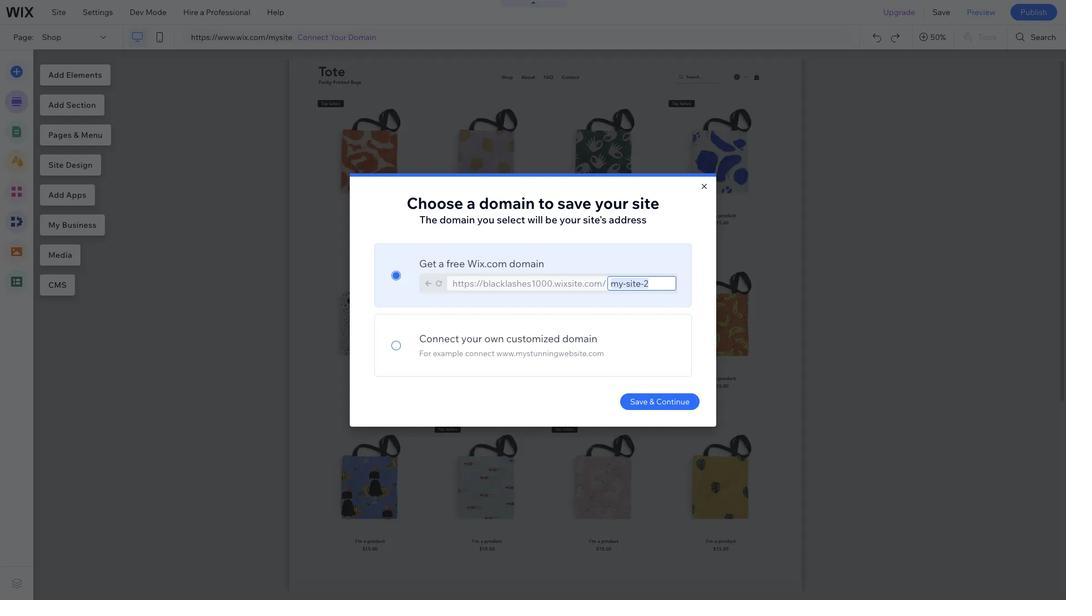 Task type: vqa. For each thing, say whether or not it's contained in the screenshot.
Get
yes



Task type: locate. For each thing, give the bounding box(es) containing it.
domain up www.mystunningwebsite.com
[[563, 332, 598, 345]]

choose a domain to save your site the domain you select will be your site's address
[[407, 193, 660, 226]]

save & continue
[[631, 397, 690, 407]]

1 vertical spatial your
[[560, 213, 581, 226]]

hire
[[183, 7, 198, 17]]

upgrade
[[884, 7, 916, 17]]

0 horizontal spatial save
[[631, 397, 648, 407]]

save up "50%"
[[933, 7, 951, 17]]

continue
[[657, 397, 690, 407]]

save inside button
[[631, 397, 648, 407]]

1 vertical spatial connect
[[420, 332, 459, 345]]

preview
[[968, 7, 996, 17]]

1 vertical spatial a
[[467, 193, 476, 213]]

https://blacklashes1000.wixsite.com/
[[453, 278, 607, 289]]

https://www.wix.com/mysite connect your domain
[[191, 32, 377, 42]]

settings
[[83, 7, 113, 17]]

connect
[[298, 32, 329, 42], [420, 332, 459, 345]]

select
[[497, 213, 526, 226]]

0 vertical spatial save
[[933, 7, 951, 17]]

0 horizontal spatial your
[[462, 332, 483, 345]]

publish
[[1021, 7, 1048, 17]]

2 vertical spatial a
[[439, 257, 444, 270]]

search
[[1032, 32, 1057, 42]]

a inside choose a domain to save your site the domain you select will be your site's address
[[467, 193, 476, 213]]

a right hire
[[200, 7, 204, 17]]

will
[[528, 213, 543, 226]]

domain
[[479, 193, 535, 213], [440, 213, 475, 226], [510, 257, 545, 270], [563, 332, 598, 345]]

domain inside connect your own customized domain for example connect www.mystunningwebsite.com
[[563, 332, 598, 345]]

2 vertical spatial your
[[462, 332, 483, 345]]

be
[[546, 213, 558, 226]]

None text field
[[608, 276, 677, 291]]

the
[[420, 213, 438, 226]]

connect up example
[[420, 332, 459, 345]]

a for free
[[439, 257, 444, 270]]

address
[[609, 213, 647, 226]]

dev mode
[[130, 7, 167, 17]]

your
[[330, 32, 347, 42]]

save
[[558, 193, 592, 213]]

customized
[[507, 332, 560, 345]]

1 horizontal spatial a
[[439, 257, 444, 270]]

domain
[[348, 32, 377, 42]]

your up connect
[[462, 332, 483, 345]]

save for save
[[933, 7, 951, 17]]

shop
[[42, 32, 61, 42]]

2 horizontal spatial a
[[467, 193, 476, 213]]

site
[[633, 193, 660, 213]]

1 vertical spatial save
[[631, 397, 648, 407]]

a right the choose
[[467, 193, 476, 213]]

www.mystunningwebsite.com
[[497, 348, 605, 358]]

0 horizontal spatial connect
[[298, 32, 329, 42]]

your up address
[[595, 193, 629, 213]]

site's
[[583, 213, 607, 226]]

1 horizontal spatial save
[[933, 7, 951, 17]]

a for professional
[[200, 7, 204, 17]]

save inside button
[[933, 7, 951, 17]]

help
[[267, 7, 284, 17]]

0 vertical spatial your
[[595, 193, 629, 213]]

your down save
[[560, 213, 581, 226]]

your
[[595, 193, 629, 213], [560, 213, 581, 226], [462, 332, 483, 345]]

save left &
[[631, 397, 648, 407]]

your inside connect your own customized domain for example connect www.mystunningwebsite.com
[[462, 332, 483, 345]]

0 horizontal spatial a
[[200, 7, 204, 17]]

save
[[933, 7, 951, 17], [631, 397, 648, 407]]

0 vertical spatial a
[[200, 7, 204, 17]]

0 vertical spatial connect
[[298, 32, 329, 42]]

a
[[200, 7, 204, 17], [467, 193, 476, 213], [439, 257, 444, 270]]

connect left your
[[298, 32, 329, 42]]

a right get
[[439, 257, 444, 270]]

1 horizontal spatial connect
[[420, 332, 459, 345]]

50% button
[[913, 25, 955, 49]]



Task type: describe. For each thing, give the bounding box(es) containing it.
50%
[[931, 32, 947, 42]]

hire a professional
[[183, 7, 251, 17]]

connect inside connect your own customized domain for example connect www.mystunningwebsite.com
[[420, 332, 459, 345]]

a for domain
[[467, 193, 476, 213]]

preview button
[[959, 0, 1005, 24]]

tools
[[979, 32, 998, 42]]

for
[[420, 348, 431, 358]]

&
[[650, 397, 655, 407]]

to
[[539, 193, 554, 213]]

site
[[52, 7, 66, 17]]

dev
[[130, 7, 144, 17]]

search button
[[1008, 25, 1067, 49]]

professional
[[206, 7, 251, 17]]

save for save & continue
[[631, 397, 648, 407]]

free
[[447, 257, 465, 270]]

you
[[478, 213, 495, 226]]

domain up https://blacklashes1000.wixsite.com/
[[510, 257, 545, 270]]

example
[[433, 348, 464, 358]]

mode
[[146, 7, 167, 17]]

save button
[[925, 0, 959, 24]]

get
[[420, 257, 437, 270]]

2 horizontal spatial your
[[595, 193, 629, 213]]

connect
[[466, 348, 495, 358]]

wix.com
[[468, 257, 507, 270]]

domain down the choose
[[440, 213, 475, 226]]

choose
[[407, 193, 464, 213]]

1 horizontal spatial your
[[560, 213, 581, 226]]

own
[[485, 332, 504, 345]]

tools button
[[955, 25, 1008, 49]]

get a free wix.com domain
[[420, 257, 545, 270]]

publish button
[[1011, 4, 1058, 21]]

save & continue button
[[621, 393, 700, 410]]

connect your own customized domain for example connect www.mystunningwebsite.com
[[420, 332, 605, 358]]

https://www.wix.com/mysite
[[191, 32, 293, 42]]

domain up select
[[479, 193, 535, 213]]



